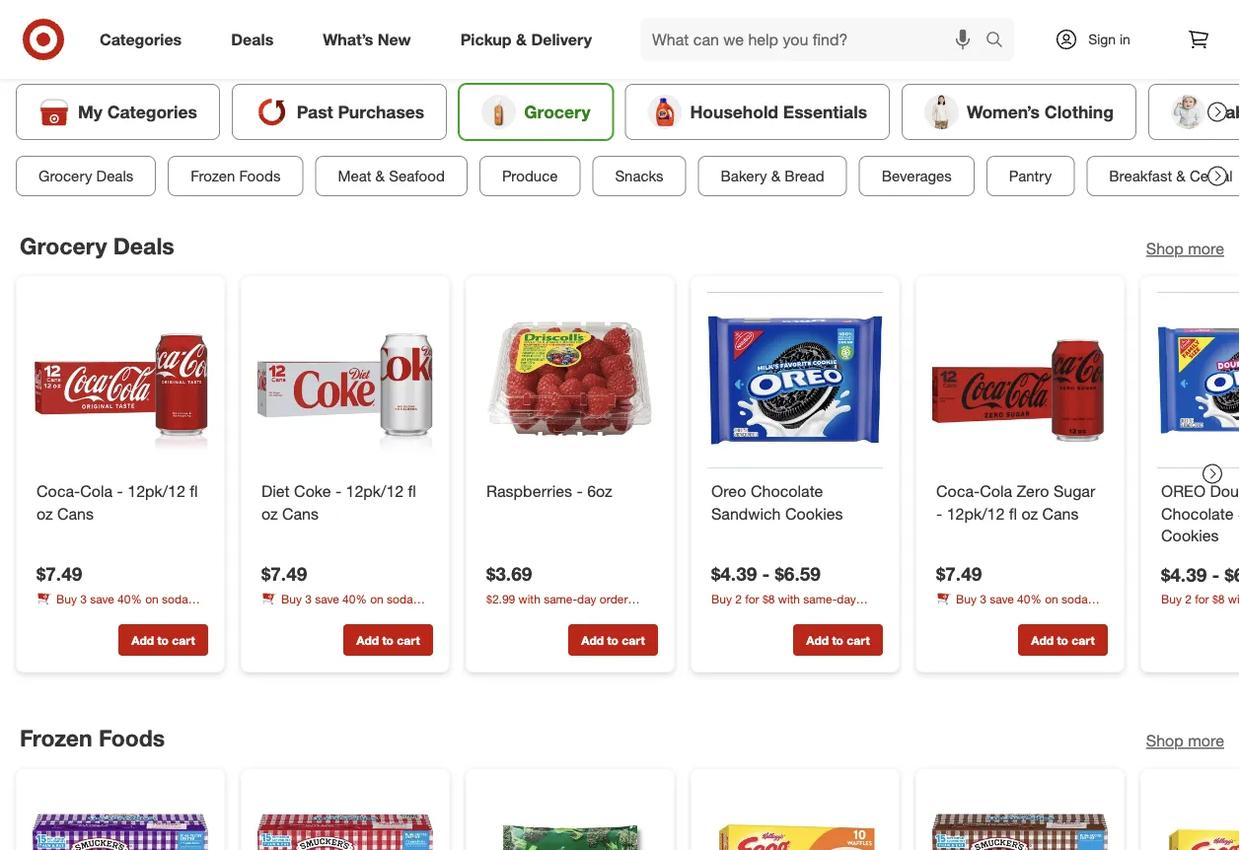 Task type: vqa. For each thing, say whether or not it's contained in the screenshot.
middle Grocery
yes



Task type: locate. For each thing, give the bounding box(es) containing it.
$4.39
[[711, 563, 757, 586], [1161, 564, 1207, 586]]

grocery deals down grocery deals button
[[20, 232, 174, 259]]

0 horizontal spatial frozen
[[20, 724, 92, 752]]

foods
[[239, 167, 281, 185], [99, 724, 165, 752]]

services down $2.99
[[486, 608, 531, 623]]

1 add to cart button from the left
[[118, 625, 208, 656]]

1 oz from the left
[[37, 504, 53, 523]]

3 soda from the left
[[1062, 591, 1088, 606]]

2 more from the top
[[1188, 732, 1224, 751]]

1 horizontal spatial $4.39
[[1161, 564, 1207, 586]]

& left it
[[516, 30, 527, 49]]

shop more button for frozen foods
[[1146, 730, 1224, 753]]

1 vertical spatial categories
[[107, 101, 197, 122]]

2 12- from the left
[[261, 608, 279, 623]]

oreo
[[1161, 482, 1206, 501]]

1 horizontal spatial 12-
[[261, 608, 279, 623]]

1 vertical spatial frozen foods
[[20, 724, 165, 752]]

shop for frozen foods
[[1146, 732, 1184, 751]]

day up items on the right
[[837, 591, 856, 606]]

on
[[145, 591, 159, 606], [370, 591, 384, 606], [1045, 591, 1058, 606], [790, 608, 804, 623]]

0 horizontal spatial $7.49
[[37, 563, 82, 586]]

$3.69 $2.99 with same-day order services
[[486, 563, 628, 623]]

same- inside $4.39 - $6.59 buy 2 for $8 with same-day order services on select items
[[803, 591, 837, 606]]

categories right my in the left top of the page
[[107, 101, 197, 122]]

3 add to cart from the left
[[581, 633, 645, 648]]

0 vertical spatial shop more
[[1146, 239, 1224, 258]]

0 vertical spatial grocery deals
[[38, 167, 133, 185]]

to for diet coke - 12pk/12 fl oz cans
[[382, 633, 394, 648]]

1 horizontal spatial $7.49
[[261, 563, 307, 586]]

smucker's uncrustables frozen peanut butter & grape jelly sandwich image
[[33, 785, 208, 850], [33, 785, 208, 850]]

chocolate
[[751, 482, 823, 501]]

2 2 from the left
[[1185, 592, 1192, 607]]

3 pks from the left
[[954, 608, 973, 623]]

$8
[[763, 591, 775, 606], [1212, 592, 1225, 607]]

1 $8 from the left
[[763, 591, 775, 606]]

to for coca-cola - 12pk/12 fl oz cans
[[157, 633, 169, 648]]

2 cart from the left
[[397, 633, 420, 648]]

5 add to cart from the left
[[1031, 633, 1095, 648]]

2 40% from the left
[[342, 591, 367, 606]]

2 left wit
[[1185, 592, 1192, 607]]

cola inside coca-cola - 12pk/12 fl oz cans
[[80, 482, 113, 501]]

40% down 'coca-cola - 12pk/12 fl oz cans' link
[[118, 591, 142, 606]]

3 cart from the left
[[622, 633, 645, 648]]

add to cart for coca-cola - 12pk/12 fl oz cans
[[132, 633, 195, 648]]

1 more from the top
[[1188, 239, 1224, 258]]

1 cola from the left
[[80, 482, 113, 501]]

services down $6.59
[[743, 608, 787, 623]]

grocery inside grocery button
[[524, 101, 591, 122]]

raspberries - 6oz image
[[482, 293, 658, 468], [482, 293, 658, 468]]

cans inside coca-cola zero sugar - 12pk/12 fl oz cans
[[1042, 504, 1079, 523]]

for inside $4.39 - $6.59 buy 2 for $8 with same-day order services on select items
[[745, 591, 759, 606]]

$4.39 inside $4.39 - $6.59 buy 2 for $8 with same-day order services on select items
[[711, 563, 757, 586]]

household essentials button
[[625, 84, 890, 140]]

breakfast & cereal
[[1109, 167, 1233, 185]]

kellogg's eggo homestyle frozen waffles image
[[707, 785, 883, 850], [707, 785, 883, 850]]

shop
[[1146, 239, 1184, 258], [1146, 732, 1184, 751]]

1 horizontal spatial order
[[711, 608, 740, 623]]

add to cart button for coca-cola - 12pk/12 fl oz cans
[[118, 625, 208, 656]]

5 add to cart button from the left
[[1018, 625, 1108, 656]]

may
[[646, 19, 676, 39]]

0 horizontal spatial cans
[[57, 504, 94, 523]]

shop more for frozen foods
[[1146, 732, 1224, 751]]

coca-cola - 12pk/12 fl oz cans link
[[37, 480, 204, 525]]

cart for coca-cola - 12pk/12 fl oz cans
[[172, 633, 195, 648]]

buy 3 save 40% on soda 12-pks button for coca-cola - 12pk/12 fl oz cans
[[37, 590, 208, 623]]

2 horizontal spatial buy 3 save 40% on soda 12-pks button
[[936, 590, 1108, 623]]

1 horizontal spatial for
[[1195, 592, 1209, 607]]

12pk/12
[[128, 482, 185, 501], [346, 482, 404, 501], [947, 504, 1005, 523]]

3 40% from the left
[[1017, 591, 1042, 606]]

soda for coca-cola zero sugar - 12pk/12 fl oz cans
[[1062, 591, 1088, 606]]

oreo double stuf chocolate sandwich cookies image
[[1157, 293, 1240, 468], [1157, 293, 1240, 468]]

1 pks from the left
[[54, 608, 73, 623]]

0 vertical spatial grocery
[[524, 101, 591, 122]]

- inside coca-cola - 12pk/12 fl oz cans
[[117, 482, 123, 501]]

2 horizontal spatial 12-
[[936, 608, 954, 623]]

add to cart button for coca-cola zero sugar - 12pk/12 fl oz cans
[[1018, 625, 1108, 656]]

2 horizontal spatial $7.49
[[936, 563, 982, 586]]

more for grocery deals
[[1188, 239, 1224, 258]]

$4.39 - $6 buy 2 for $8 wit
[[1161, 564, 1240, 624]]

1 horizontal spatial day
[[837, 591, 856, 606]]

oz inside diet coke - 12pk/12 fl oz cans
[[261, 504, 278, 523]]

40% down coca-cola zero sugar - 12pk/12 fl oz cans link
[[1017, 591, 1042, 606]]

grocery up 'produce'
[[524, 101, 591, 122]]

with right $2.99
[[519, 591, 541, 606]]

& right "meat"
[[375, 167, 385, 185]]

0 horizontal spatial same-
[[544, 591, 577, 606]]

to for raspberries - 6oz
[[607, 633, 619, 648]]

kellogg's eggo chocolatey chip frozen waffles image
[[1157, 785, 1240, 850], [1157, 785, 1240, 850]]

wit
[[1228, 592, 1240, 607]]

oz inside coca-cola - 12pk/12 fl oz cans
[[37, 504, 53, 523]]

$6
[[1225, 564, 1240, 586]]

1 cart from the left
[[172, 633, 195, 648]]

$4.39 down the "sandwich"
[[711, 563, 757, 586]]

1 horizontal spatial 2
[[1185, 592, 1192, 607]]

deals down my categories button
[[96, 167, 133, 185]]

1 horizontal spatial oz
[[261, 504, 278, 523]]

past purchases
[[297, 101, 424, 122]]

beverages
[[882, 167, 952, 185]]

cans inside diet coke - 12pk/12 fl oz cans
[[282, 504, 319, 523]]

2 horizontal spatial pks
[[954, 608, 973, 623]]

0 horizontal spatial buy 3 save 40% on soda 12-pks button
[[37, 590, 208, 623]]

add to cart for oreo chocolate sandwich cookies
[[806, 633, 870, 648]]

1 horizontal spatial with
[[778, 591, 800, 606]]

grocery deals down my in the left top of the page
[[38, 167, 133, 185]]

$4.39 inside $4.39 - $6 buy 2 for $8 wit
[[1161, 564, 1207, 586]]

0 horizontal spatial buy 3 save 40% on soda 12-pks
[[37, 591, 188, 623]]

1 shop more button from the top
[[1146, 238, 1224, 260]]

save for coca-cola - 12pk/12 fl oz cans
[[90, 591, 114, 606]]

oreo doub link
[[1161, 480, 1240, 548]]

$7.49 for coca-cola - 12pk/12 fl oz cans
[[37, 563, 82, 586]]

2 horizontal spatial cans
[[1042, 504, 1079, 523]]

for down the "sandwich"
[[745, 591, 759, 606]]

3 add to cart button from the left
[[568, 625, 658, 656]]

1 cans from the left
[[57, 504, 94, 523]]

$8 inside $4.39 - $6.59 buy 2 for $8 with same-day order services on select items
[[763, 591, 775, 606]]

6oz
[[587, 482, 612, 501]]

2 save from the left
[[315, 591, 339, 606]]

2 horizontal spatial soda
[[1062, 591, 1088, 606]]

3 oz from the left
[[1022, 504, 1038, 523]]

cola inside coca-cola zero sugar - 12pk/12 fl oz cans
[[980, 482, 1012, 501]]

0 horizontal spatial services
[[486, 608, 531, 623]]

pantry button
[[986, 156, 1075, 196]]

shop more
[[1146, 239, 1224, 258], [1146, 732, 1224, 751]]

same-
[[544, 591, 577, 606], [803, 591, 837, 606]]

buy it again link
[[492, 10, 604, 51]]

2 coca- from the left
[[936, 482, 980, 501]]

0 horizontal spatial $8
[[763, 591, 775, 606]]

you may also like
[[616, 19, 737, 39]]

household
[[690, 101, 778, 122]]

1 horizontal spatial foods
[[239, 167, 281, 185]]

fl inside diet coke - 12pk/12 fl oz cans
[[408, 482, 416, 501]]

on for coca-cola - 12pk/12 fl oz cans
[[145, 591, 159, 606]]

1 shop from the top
[[1146, 239, 1184, 258]]

2 buy 3 save 40% on soda 12-pks from the left
[[261, 591, 413, 623]]

$2.99 with same-day order services button
[[486, 590, 658, 623]]

oz
[[37, 504, 53, 523], [261, 504, 278, 523], [1022, 504, 1038, 523]]

2 horizontal spatial 3
[[980, 591, 987, 606]]

$7.49 down diet
[[261, 563, 307, 586]]

2 $8 from the left
[[1212, 592, 1225, 607]]

frozen inside frozen foods button
[[191, 167, 235, 185]]

deals left what's
[[231, 30, 274, 49]]

1 vertical spatial foods
[[99, 724, 165, 752]]

1 horizontal spatial $8
[[1212, 592, 1225, 607]]

coca- inside coca-cola zero sugar - 12pk/12 fl oz cans
[[936, 482, 980, 501]]

1 buy 3 save 40% on soda 12-pks from the left
[[37, 591, 188, 623]]

cart for coca-cola zero sugar - 12pk/12 fl oz cans
[[1072, 633, 1095, 648]]

beverages button
[[859, 156, 975, 196]]

fl for diet coke - 12pk/12 fl oz cans
[[408, 482, 416, 501]]

3 12- from the left
[[936, 608, 954, 623]]

diet coke - 12pk/12 fl oz cans link
[[261, 480, 429, 525]]

0 vertical spatial categories
[[100, 30, 182, 49]]

frozen broccoli florets - 12oz - good & gather™ image
[[482, 785, 658, 850], [482, 785, 658, 850]]

2 shop more from the top
[[1146, 732, 1224, 751]]

1 12- from the left
[[37, 608, 54, 623]]

1 vertical spatial more
[[1188, 732, 1224, 751]]

3 $7.49 from the left
[[936, 563, 982, 586]]

1 vertical spatial deals
[[96, 167, 133, 185]]

1 horizontal spatial save
[[315, 591, 339, 606]]

save for diet coke - 12pk/12 fl oz cans
[[315, 591, 339, 606]]

1 horizontal spatial coca-
[[936, 482, 980, 501]]

1 vertical spatial shop more
[[1146, 732, 1224, 751]]

fl
[[190, 482, 198, 501], [408, 482, 416, 501], [1009, 504, 1017, 523]]

coca-cola - 12pk/12 fl oz cans
[[37, 482, 198, 523]]

1 for from the left
[[745, 591, 759, 606]]

2 pks from the left
[[279, 608, 298, 623]]

for inside $4.39 - $6 buy 2 for $8 wit
[[1195, 592, 1209, 607]]

2 oz from the left
[[261, 504, 278, 523]]

$4.39 for $4.39 - $6.59
[[711, 563, 757, 586]]

1 coca- from the left
[[37, 482, 80, 501]]

1 same- from the left
[[544, 591, 577, 606]]

2 inside $4.39 - $6 buy 2 for $8 wit
[[1185, 592, 1192, 607]]

0 horizontal spatial 3
[[80, 591, 87, 606]]

for left wit
[[1195, 592, 1209, 607]]

$8 down the "sandwich"
[[763, 591, 775, 606]]

day right $2.99
[[577, 591, 596, 606]]

2 add from the left
[[356, 633, 379, 648]]

2 3 from the left
[[305, 591, 312, 606]]

order inside $3.69 $2.99 with same-day order services
[[600, 591, 628, 606]]

1 vertical spatial grocery
[[38, 167, 92, 185]]

to for oreo chocolate sandwich cookies
[[832, 633, 844, 648]]

to
[[157, 633, 169, 648], [382, 633, 394, 648], [607, 633, 619, 648], [832, 633, 844, 648], [1057, 633, 1068, 648]]

1 horizontal spatial buy 3 save 40% on soda 12-pks button
[[261, 590, 433, 623]]

2 horizontal spatial oz
[[1022, 504, 1038, 523]]

0 vertical spatial order
[[600, 591, 628, 606]]

1 horizontal spatial same-
[[803, 591, 837, 606]]

2 for from the left
[[1195, 592, 1209, 607]]

add
[[132, 633, 154, 648], [356, 633, 379, 648], [581, 633, 604, 648], [806, 633, 829, 648], [1031, 633, 1054, 648]]

2 for $4.39 - $6.59
[[735, 591, 742, 606]]

12pk/12 inside diet coke - 12pk/12 fl oz cans
[[346, 482, 404, 501]]

0 horizontal spatial 2
[[735, 591, 742, 606]]

2 inside $4.39 - $6.59 buy 2 for $8 with same-day order services on select items
[[735, 591, 742, 606]]

1 horizontal spatial 3
[[305, 591, 312, 606]]

1 horizontal spatial buy 3 save 40% on soda 12-pks
[[261, 591, 413, 623]]

0 horizontal spatial 40%
[[118, 591, 142, 606]]

0 horizontal spatial order
[[600, 591, 628, 606]]

1 horizontal spatial cola
[[980, 482, 1012, 501]]

cola for cans
[[80, 482, 113, 501]]

2 add to cart button from the left
[[343, 625, 433, 656]]

smucker's uncrustables frozen peanut butter & strawberry jam sandwich image
[[258, 785, 433, 850], [258, 785, 433, 850]]

$7.49 down coca-cola - 12pk/12 fl oz cans
[[37, 563, 82, 586]]

2 with from the left
[[778, 591, 800, 606]]

$4.39 up the buy 2 for $8 wit button
[[1161, 564, 1207, 586]]

2 cans from the left
[[282, 504, 319, 523]]

save down diet coke - 12pk/12 fl oz cans
[[315, 591, 339, 606]]

meat & seafood
[[338, 167, 445, 185]]

2 vertical spatial grocery
[[20, 232, 107, 259]]

2 horizontal spatial buy 3 save 40% on soda 12-pks
[[936, 591, 1088, 623]]

pks
[[54, 608, 73, 623], [279, 608, 298, 623], [954, 608, 973, 623]]

1 horizontal spatial frozen
[[191, 167, 235, 185]]

1 to from the left
[[157, 633, 169, 648]]

1 day from the left
[[577, 591, 596, 606]]

12- for coca-cola zero sugar - 12pk/12 fl oz cans
[[936, 608, 954, 623]]

5 to from the left
[[1057, 633, 1068, 648]]

& for meat
[[375, 167, 385, 185]]

0 vertical spatial shop more button
[[1146, 238, 1224, 260]]

coke
[[294, 482, 331, 501]]

deals down grocery deals button
[[113, 232, 174, 259]]

40% for diet coke - 12pk/12 fl oz cans
[[342, 591, 367, 606]]

2 $7.49 from the left
[[261, 563, 307, 586]]

2
[[735, 591, 742, 606], [1185, 592, 1192, 607]]

0 horizontal spatial for
[[745, 591, 759, 606]]

fl inside coca-cola - 12pk/12 fl oz cans
[[190, 482, 198, 501]]

2 day from the left
[[837, 591, 856, 606]]

on inside $4.39 - $6.59 buy 2 for $8 with same-day order services on select items
[[790, 608, 804, 623]]

0 horizontal spatial oz
[[37, 504, 53, 523]]

1 shop more from the top
[[1146, 239, 1224, 258]]

1 save from the left
[[90, 591, 114, 606]]

soda for diet coke - 12pk/12 fl oz cans
[[387, 591, 413, 606]]

2 add to cart from the left
[[356, 633, 420, 648]]

same- right $2.99
[[544, 591, 577, 606]]

oreo doub
[[1161, 482, 1240, 546]]

0 horizontal spatial fl
[[190, 482, 198, 501]]

add to cart for diet coke - 12pk/12 fl oz cans
[[356, 633, 420, 648]]

for for $6.59
[[745, 591, 759, 606]]

order
[[600, 591, 628, 606], [711, 608, 740, 623]]

shop more button
[[1146, 238, 1224, 260], [1146, 730, 1224, 753]]

& left bread
[[771, 167, 781, 185]]

1 $7.49 from the left
[[37, 563, 82, 586]]

shop more for grocery deals
[[1146, 239, 1224, 258]]

2 same- from the left
[[803, 591, 837, 606]]

frozen
[[191, 167, 235, 185], [20, 724, 92, 752]]

12- for diet coke - 12pk/12 fl oz cans
[[261, 608, 279, 623]]

coca-cola zero sugar - 12pk/12 fl oz cans image
[[932, 293, 1108, 468], [932, 293, 1108, 468]]

oreo chocolate sandwich cookies image
[[707, 293, 883, 468], [707, 293, 883, 468]]

1 vertical spatial shop more button
[[1146, 730, 1224, 753]]

save for coca-cola zero sugar - 12pk/12 fl oz cans
[[990, 591, 1014, 606]]

cans inside coca-cola - 12pk/12 fl oz cans
[[57, 504, 94, 523]]

save down coca-cola - 12pk/12 fl oz cans
[[90, 591, 114, 606]]

40% down the diet coke - 12pk/12 fl oz cans link
[[342, 591, 367, 606]]

1 horizontal spatial 12pk/12
[[346, 482, 404, 501]]

save down coca-cola zero sugar - 12pk/12 fl oz cans
[[990, 591, 1014, 606]]

coca-cola - 12pk/12 fl oz cans image
[[33, 293, 208, 468], [33, 293, 208, 468]]

1 horizontal spatial cans
[[282, 504, 319, 523]]

12pk/12 inside coca-cola - 12pk/12 fl oz cans
[[128, 482, 185, 501]]

What can we help you find? suggestions appear below search field
[[640, 18, 991, 61]]

grocery down my in the left top of the page
[[38, 167, 92, 185]]

1 40% from the left
[[118, 591, 142, 606]]

add for raspberries - 6oz
[[581, 633, 604, 648]]

grocery deals inside grocery deals button
[[38, 167, 133, 185]]

2 down the "sandwich"
[[735, 591, 742, 606]]

what's
[[323, 30, 373, 49]]

2 shop from the top
[[1146, 732, 1184, 751]]

1 soda from the left
[[162, 591, 188, 606]]

3 save from the left
[[990, 591, 1014, 606]]

$6.59
[[775, 563, 821, 586]]

3 3 from the left
[[980, 591, 987, 606]]

$8 inside $4.39 - $6 buy 2 for $8 wit
[[1212, 592, 1225, 607]]

0 vertical spatial foods
[[239, 167, 281, 185]]

2 buy 3 save 40% on soda 12-pks button from the left
[[261, 590, 433, 623]]

0 horizontal spatial $4.39
[[711, 563, 757, 586]]

bakery & bread button
[[698, 156, 847, 196]]

& left cereal
[[1176, 167, 1186, 185]]

5 cart from the left
[[1072, 633, 1095, 648]]

coca-cola zero sugar - 12pk/12 fl oz cans
[[936, 482, 1095, 523]]

snacks button
[[592, 156, 686, 196]]

4 add to cart from the left
[[806, 633, 870, 648]]

bakery & bread
[[721, 167, 825, 185]]

add to cart button for diet coke - 12pk/12 fl oz cans
[[343, 625, 433, 656]]

0 horizontal spatial day
[[577, 591, 596, 606]]

0 horizontal spatial cola
[[80, 482, 113, 501]]

4 cart from the left
[[847, 633, 870, 648]]

essentials
[[783, 101, 867, 122]]

$8 for $6
[[1212, 592, 1225, 607]]

1 vertical spatial order
[[711, 608, 740, 623]]

more
[[1188, 239, 1224, 258], [1188, 732, 1224, 751]]

grocery down grocery deals button
[[20, 232, 107, 259]]

3 to from the left
[[607, 633, 619, 648]]

buy 3 save 40% on soda 12-pks for diet coke - 12pk/12 fl oz cans
[[261, 591, 413, 623]]

cans
[[57, 504, 94, 523], [282, 504, 319, 523], [1042, 504, 1079, 523]]

my categories
[[78, 101, 197, 122]]

0 horizontal spatial pks
[[54, 608, 73, 623]]

2 soda from the left
[[387, 591, 413, 606]]

coca- for oz
[[37, 482, 80, 501]]

$7.49
[[37, 563, 82, 586], [261, 563, 307, 586], [936, 563, 982, 586]]

same- up "select"
[[803, 591, 837, 606]]

$7.49 down coca-cola zero sugar - 12pk/12 fl oz cans
[[936, 563, 982, 586]]

2 cola from the left
[[980, 482, 1012, 501]]

day inside $3.69 $2.99 with same-day order services
[[577, 591, 596, 606]]

coca- inside coca-cola - 12pk/12 fl oz cans
[[37, 482, 80, 501]]

2 shop more button from the top
[[1146, 730, 1224, 753]]

cart for oreo chocolate sandwich cookies
[[847, 633, 870, 648]]

search
[[977, 32, 1024, 51]]

0 horizontal spatial 12pk/12
[[128, 482, 185, 501]]

deals inside button
[[96, 167, 133, 185]]

diet coke - 12pk/12 fl oz cans
[[261, 482, 416, 523]]

0 horizontal spatial foods
[[99, 724, 165, 752]]

0 horizontal spatial with
[[519, 591, 541, 606]]

categories
[[100, 30, 182, 49], [107, 101, 197, 122]]

add to cart
[[132, 633, 195, 648], [356, 633, 420, 648], [581, 633, 645, 648], [806, 633, 870, 648], [1031, 633, 1095, 648]]

0 horizontal spatial 12-
[[37, 608, 54, 623]]

1 add to cart from the left
[[132, 633, 195, 648]]

4 add to cart button from the left
[[793, 625, 883, 656]]

buy inside $4.39 - $6 buy 2 for $8 wit
[[1161, 592, 1182, 607]]

0 horizontal spatial coca-
[[37, 482, 80, 501]]

cans for cola
[[57, 504, 94, 523]]

3 buy 3 save 40% on soda 12-pks from the left
[[936, 591, 1088, 623]]

again
[[551, 19, 592, 39]]

0 vertical spatial more
[[1188, 239, 1224, 258]]

3 add from the left
[[581, 633, 604, 648]]

$8 left wit
[[1212, 592, 1225, 607]]

1 vertical spatial shop
[[1146, 732, 1184, 751]]

grocery
[[524, 101, 591, 122], [38, 167, 92, 185], [20, 232, 107, 259]]

1 horizontal spatial pks
[[279, 608, 298, 623]]

4 add from the left
[[806, 633, 829, 648]]

0 horizontal spatial save
[[90, 591, 114, 606]]

1 add from the left
[[132, 633, 154, 648]]

in
[[1120, 31, 1131, 48]]

&
[[516, 30, 527, 49], [375, 167, 385, 185], [771, 167, 781, 185], [1176, 167, 1186, 185]]

0 horizontal spatial soda
[[162, 591, 188, 606]]

categories up my categories
[[100, 30, 182, 49]]

3 cans from the left
[[1042, 504, 1079, 523]]

5 add from the left
[[1031, 633, 1054, 648]]

my
[[78, 101, 103, 122]]

12pk/12 inside coca-cola zero sugar - 12pk/12 fl oz cans
[[947, 504, 1005, 523]]

buy 3 save 40% on soda 12-pks for coca-cola zero sugar - 12pk/12 fl oz cans
[[936, 591, 1088, 623]]

3 buy 3 save 40% on soda 12-pks button from the left
[[936, 590, 1108, 623]]

2 horizontal spatial fl
[[1009, 504, 1017, 523]]

1 horizontal spatial fl
[[408, 482, 416, 501]]

2 horizontal spatial 40%
[[1017, 591, 1042, 606]]

1 buy 3 save 40% on soda 12-pks button from the left
[[37, 590, 208, 623]]

1 horizontal spatial 40%
[[342, 591, 367, 606]]

cola
[[80, 482, 113, 501], [980, 482, 1012, 501]]

0 vertical spatial frozen foods
[[191, 167, 281, 185]]

smucker's uncrustables frozen chocolate flavored hazelnut spread sandwich image
[[932, 785, 1108, 850], [932, 785, 1108, 850]]

4 to from the left
[[832, 633, 844, 648]]

2 to from the left
[[382, 633, 394, 648]]

1 services from the left
[[486, 608, 531, 623]]

12- for coca-cola - 12pk/12 fl oz cans
[[37, 608, 54, 623]]

0 vertical spatial frozen
[[191, 167, 235, 185]]

1 horizontal spatial soda
[[387, 591, 413, 606]]

with down $6.59
[[778, 591, 800, 606]]

same- inside $3.69 $2.99 with same-day order services
[[544, 591, 577, 606]]

add to cart button
[[118, 625, 208, 656], [343, 625, 433, 656], [568, 625, 658, 656], [793, 625, 883, 656], [1018, 625, 1108, 656]]

diet coke - 12pk/12 fl oz cans image
[[258, 293, 433, 468], [258, 293, 433, 468]]

2 horizontal spatial save
[[990, 591, 1014, 606]]

0 vertical spatial shop
[[1146, 239, 1184, 258]]

2 horizontal spatial 12pk/12
[[947, 504, 1005, 523]]

2 services from the left
[[743, 608, 787, 623]]

1 horizontal spatial services
[[743, 608, 787, 623]]

1 with from the left
[[519, 591, 541, 606]]

2 for $4.39 - $6
[[1185, 592, 1192, 607]]

& inside button
[[375, 167, 385, 185]]

1 horizontal spatial frozen foods
[[191, 167, 281, 185]]

1 3 from the left
[[80, 591, 87, 606]]

diet
[[261, 482, 290, 501]]

breakfast & cereal button
[[1087, 156, 1240, 196]]

1 2 from the left
[[735, 591, 742, 606]]



Task type: describe. For each thing, give the bounding box(es) containing it.
you may also like link
[[604, 10, 749, 51]]

oz inside coca-cola zero sugar - 12pk/12 fl oz cans
[[1022, 504, 1038, 523]]

coca- for 12pk/12
[[936, 482, 980, 501]]

pantry
[[1009, 167, 1052, 185]]

40% for coca-cola zero sugar - 12pk/12 fl oz cans
[[1017, 591, 1042, 606]]

- inside $4.39 - $6.59 buy 2 for $8 with same-day order services on select items
[[762, 563, 770, 586]]

bread
[[785, 167, 825, 185]]

$2.99
[[486, 591, 515, 606]]

3 for coca-cola - 12pk/12 fl oz cans
[[80, 591, 87, 606]]

my categories button
[[16, 84, 220, 140]]

add for diet coke - 12pk/12 fl oz cans
[[356, 633, 379, 648]]

cookies
[[785, 504, 843, 523]]

doub
[[1210, 482, 1240, 501]]

bakery
[[721, 167, 767, 185]]

zero
[[1017, 482, 1049, 501]]

past purchases button
[[232, 84, 447, 140]]

oreo chocolate sandwich cookies
[[711, 482, 843, 523]]

3 for coca-cola zero sugar - 12pk/12 fl oz cans
[[980, 591, 987, 606]]

- inside raspberries - 6oz link
[[577, 482, 583, 501]]

add to cart for raspberries - 6oz
[[581, 633, 645, 648]]

12pk/12 for coca-cola - 12pk/12 fl oz cans
[[128, 482, 185, 501]]

what's new link
[[306, 18, 436, 61]]

bab
[[1213, 101, 1240, 122]]

2 vertical spatial deals
[[113, 232, 174, 259]]

on for coca-cola zero sugar - 12pk/12 fl oz cans
[[1045, 591, 1058, 606]]

oz for coca-cola - 12pk/12 fl oz cans
[[37, 504, 53, 523]]

buy 3 save 40% on soda 12-pks button for coca-cola zero sugar - 12pk/12 fl oz cans
[[936, 590, 1108, 623]]

1 vertical spatial frozen
[[20, 724, 92, 752]]

raspberries - 6oz link
[[486, 480, 654, 503]]

cart for raspberries - 6oz
[[622, 633, 645, 648]]

fl inside coca-cola zero sugar - 12pk/12 fl oz cans
[[1009, 504, 1017, 523]]

produce
[[502, 167, 558, 185]]

buy 2 for $8 wit button
[[1161, 591, 1240, 624]]

cans for coke
[[282, 504, 319, 523]]

shop more button for grocery deals
[[1146, 238, 1224, 260]]

add to cart button for raspberries - 6oz
[[568, 625, 658, 656]]

sign
[[1088, 31, 1116, 48]]

new
[[378, 30, 411, 49]]

add for oreo chocolate sandwich cookies
[[806, 633, 829, 648]]

household essentials
[[690, 101, 867, 122]]

frozen foods inside button
[[191, 167, 281, 185]]

raspberries - 6oz
[[486, 482, 612, 501]]

& for breakfast
[[1176, 167, 1186, 185]]

cart for diet coke - 12pk/12 fl oz cans
[[397, 633, 420, 648]]

raspberries
[[486, 482, 572, 501]]

sandwich
[[711, 504, 781, 523]]

oreo
[[711, 482, 746, 501]]

pickup & delivery link
[[444, 18, 617, 61]]

grocery button
[[459, 84, 613, 140]]

with inside $4.39 - $6.59 buy 2 for $8 with same-day order services on select items
[[778, 591, 800, 606]]

oreo chocolate sandwich cookies link
[[711, 480, 879, 525]]

women's
[[967, 101, 1040, 122]]

buy inside $4.39 - $6.59 buy 2 for $8 with same-day order services on select items
[[711, 591, 732, 606]]

add for coca-cola - 12pk/12 fl oz cans
[[132, 633, 154, 648]]

add for coca-cola zero sugar - 12pk/12 fl oz cans
[[1031, 633, 1054, 648]]

on for diet coke - 12pk/12 fl oz cans
[[370, 591, 384, 606]]

seafood
[[389, 167, 445, 185]]

& for bakery
[[771, 167, 781, 185]]

$4.39 for $4.39 - $6
[[1161, 564, 1207, 586]]

sugar
[[1054, 482, 1095, 501]]

$7.49 for diet coke - 12pk/12 fl oz cans
[[261, 563, 307, 586]]

items
[[842, 608, 871, 623]]

add to cart for coca-cola zero sugar - 12pk/12 fl oz cans
[[1031, 633, 1095, 648]]

pks for diet coke - 12pk/12 fl oz cans
[[279, 608, 298, 623]]

categories inside "link"
[[100, 30, 182, 49]]

fl for coca-cola - 12pk/12 fl oz cans
[[190, 482, 198, 501]]

select
[[807, 608, 839, 623]]

soda for coca-cola - 12pk/12 fl oz cans
[[162, 591, 188, 606]]

services inside $3.69 $2.99 with same-day order services
[[486, 608, 531, 623]]

purchases
[[338, 101, 424, 122]]

it
[[537, 19, 546, 39]]

bab button
[[1148, 84, 1240, 140]]

services inside $4.39 - $6.59 buy 2 for $8 with same-day order services on select items
[[743, 608, 787, 623]]

day inside $4.39 - $6.59 buy 2 for $8 with same-day order services on select items
[[837, 591, 856, 606]]

more for frozen foods
[[1188, 732, 1224, 751]]

$7.49 for coca-cola zero sugar - 12pk/12 fl oz cans
[[936, 563, 982, 586]]

- inside coca-cola zero sugar - 12pk/12 fl oz cans
[[936, 504, 942, 523]]

snacks
[[615, 167, 664, 185]]

delivery
[[531, 30, 592, 49]]

order inside $4.39 - $6.59 buy 2 for $8 with same-day order services on select items
[[711, 608, 740, 623]]

& for pickup
[[516, 30, 527, 49]]

$4.39 - $6.59 buy 2 for $8 with same-day order services on select items
[[711, 563, 871, 623]]

categories link
[[83, 18, 206, 61]]

buy 2 for $8 with same-day order services on select items button
[[711, 590, 883, 623]]

also
[[680, 19, 709, 39]]

0 vertical spatial deals
[[231, 30, 274, 49]]

add to cart button for oreo chocolate sandwich cookies
[[793, 625, 883, 656]]

frozen foods button
[[168, 156, 303, 196]]

with inside $3.69 $2.99 with same-day order services
[[519, 591, 541, 606]]

pks for coca-cola - 12pk/12 fl oz cans
[[54, 608, 73, 623]]

0 horizontal spatial frozen foods
[[20, 724, 165, 752]]

search button
[[977, 18, 1024, 65]]

deals link
[[214, 18, 298, 61]]

grocery deals button
[[16, 156, 156, 196]]

pks for coca-cola zero sugar - 12pk/12 fl oz cans
[[954, 608, 973, 623]]

40% for coca-cola - 12pk/12 fl oz cans
[[118, 591, 142, 606]]

cola for fl
[[980, 482, 1012, 501]]

like
[[713, 19, 737, 39]]

pickup
[[460, 30, 512, 49]]

what's new
[[323, 30, 411, 49]]

sign in link
[[1038, 18, 1161, 61]]

categories inside button
[[107, 101, 197, 122]]

- inside diet coke - 12pk/12 fl oz cans
[[335, 482, 341, 501]]

clothing
[[1045, 101, 1114, 122]]

grocery inside grocery deals button
[[38, 167, 92, 185]]

cereal
[[1190, 167, 1233, 185]]

foods inside button
[[239, 167, 281, 185]]

past
[[297, 101, 333, 122]]

12pk/12 for diet coke - 12pk/12 fl oz cans
[[346, 482, 404, 501]]

women's clothing
[[967, 101, 1114, 122]]

buy it again
[[504, 19, 592, 39]]

$3.69
[[486, 563, 532, 586]]

meat & seafood button
[[315, 156, 468, 196]]

buy 3 save 40% on soda 12-pks button for diet coke - 12pk/12 fl oz cans
[[261, 590, 433, 623]]

you
[[616, 19, 642, 39]]

$8 for $6.59
[[763, 591, 775, 606]]

- inside $4.39 - $6 buy 2 for $8 wit
[[1212, 564, 1220, 586]]

shop for grocery deals
[[1146, 239, 1184, 258]]

3 for diet coke - 12pk/12 fl oz cans
[[305, 591, 312, 606]]

coca-cola zero sugar - 12pk/12 fl oz cans link
[[936, 480, 1104, 525]]

to for coca-cola zero sugar - 12pk/12 fl oz cans
[[1057, 633, 1068, 648]]

1 vertical spatial grocery deals
[[20, 232, 174, 259]]

for for $6
[[1195, 592, 1209, 607]]

sign in
[[1088, 31, 1131, 48]]

oz for diet coke - 12pk/12 fl oz cans
[[261, 504, 278, 523]]

pickup & delivery
[[460, 30, 592, 49]]

meat
[[338, 167, 371, 185]]

produce button
[[479, 156, 581, 196]]

buy 3 save 40% on soda 12-pks for coca-cola - 12pk/12 fl oz cans
[[37, 591, 188, 623]]

breakfast
[[1109, 167, 1172, 185]]



